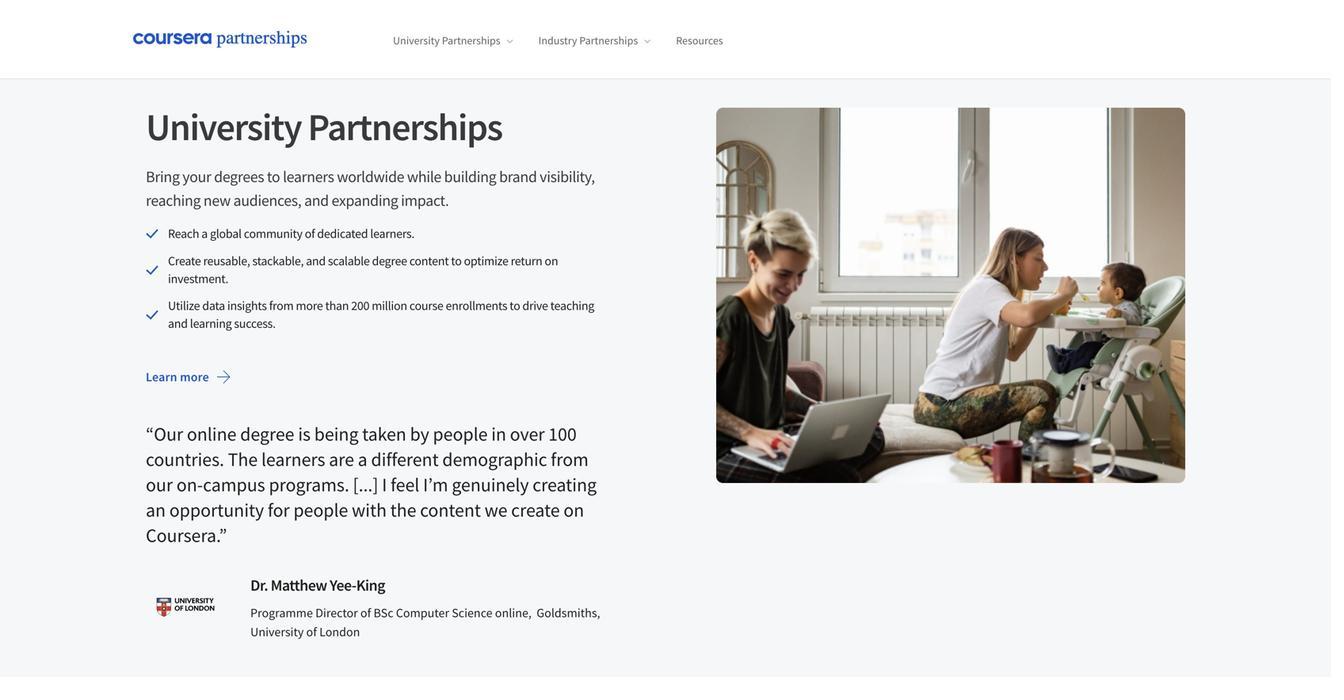 Task type: vqa. For each thing, say whether or not it's contained in the screenshot.
University of London logo
no



Task type: describe. For each thing, give the bounding box(es) containing it.
our online degree is being taken by people in over 100 countries. the learners are a different demographic from our on-campus programs. [...] i feel i'm genuinely creating an opportunity for people with the content we create on coursera.
[[146, 422, 597, 548]]

0 vertical spatial of
[[305, 226, 315, 242]]

1 vertical spatial university
[[146, 103, 301, 151]]

is
[[298, 422, 311, 446]]

more inside utilize data insights from more than 200 million course enrollments to drive teaching and learning success.
[[296, 298, 323, 314]]

creating
[[533, 473, 597, 497]]

building
[[444, 167, 496, 187]]

teaching
[[551, 298, 594, 314]]

coursera partnerships image
[[133, 29, 323, 50]]

director
[[315, 605, 358, 621]]

we
[[485, 499, 508, 522]]

enrollments
[[446, 298, 507, 314]]

learn more link
[[133, 358, 244, 396]]

an
[[146, 499, 166, 522]]

dr.
[[250, 576, 268, 596]]

degree inside our online degree is being taken by people in over 100 countries. the learners are a different demographic from our on-campus programs. [...] i feel i'm genuinely creating an opportunity for people with the content we create on coursera.
[[240, 422, 294, 446]]

than
[[325, 298, 349, 314]]

dedicated
[[317, 226, 368, 242]]

million
[[372, 298, 407, 314]]

optimize
[[464, 253, 509, 269]]

visibility,
[[540, 167, 595, 187]]

matthew
[[271, 576, 327, 596]]

industry partnerships link
[[539, 33, 651, 48]]

from inside our online degree is being taken by people in over 100 countries. the learners are a different demographic from our on-campus programs. [...] i feel i'm genuinely creating an opportunity for people with the content we create on coursera.
[[551, 448, 589, 472]]

science
[[452, 605, 493, 621]]

and inside create reusable, stackable, and scalable degree content to optimize return on investment.
[[306, 253, 326, 269]]

taken
[[362, 422, 406, 446]]

brand
[[499, 167, 537, 187]]

data
[[202, 298, 225, 314]]

200
[[351, 298, 369, 314]]

partnerships for industry partnerships link
[[580, 33, 638, 48]]

reusable,
[[203, 253, 250, 269]]

worldwide
[[337, 167, 404, 187]]

bsc
[[374, 605, 393, 621]]

success.
[[234, 316, 276, 332]]

programme
[[250, 605, 313, 621]]

reaching
[[146, 191, 201, 210]]

reach a global community of dedicated learners.
[[168, 226, 415, 242]]

course
[[410, 298, 444, 314]]

i'm
[[423, 473, 448, 497]]

learn more
[[146, 369, 209, 385]]

with
[[352, 499, 387, 522]]

university inside programme director of bsc computer science online,  goldsmiths, university of london
[[250, 625, 304, 640]]

0 vertical spatial university
[[393, 33, 440, 48]]

industry
[[539, 33, 577, 48]]

reach
[[168, 226, 199, 242]]

programme director of bsc computer science online,  goldsmiths, university of london
[[250, 605, 600, 640]]

audiences,
[[233, 191, 301, 210]]

community
[[244, 226, 303, 242]]

expanding
[[332, 191, 398, 210]]

degree inside create reusable, stackable, and scalable degree content to optimize return on investment.
[[372, 253, 407, 269]]

to inside 'bring your degrees to learners worldwide while building brand visibility, reaching new audiences, and expanding impact.'
[[267, 167, 280, 187]]

in
[[491, 422, 506, 446]]

new
[[204, 191, 231, 210]]

on inside create reusable, stackable, and scalable degree content to optimize return on investment.
[[545, 253, 558, 269]]

degrees
[[214, 167, 264, 187]]

resources
[[676, 33, 723, 48]]

by
[[410, 422, 429, 446]]

computer
[[396, 605, 449, 621]]

the
[[228, 448, 258, 472]]

for
[[268, 499, 290, 522]]

0 vertical spatial university partnerships
[[393, 33, 501, 48]]

different
[[371, 448, 439, 472]]

london
[[319, 625, 360, 640]]

and for learners
[[304, 191, 329, 210]]

programs.
[[269, 473, 349, 497]]

return
[[511, 253, 543, 269]]

coursera.
[[146, 524, 219, 548]]



Task type: locate. For each thing, give the bounding box(es) containing it.
people left in
[[433, 422, 488, 446]]

learners
[[283, 167, 334, 187], [261, 448, 325, 472]]

i
[[382, 473, 387, 497]]

from inside utilize data insights from more than 200 million course enrollments to drive teaching and learning success.
[[269, 298, 294, 314]]

and for more
[[168, 316, 188, 332]]

create
[[511, 499, 560, 522]]

1 horizontal spatial to
[[451, 253, 462, 269]]

and down utilize
[[168, 316, 188, 332]]

learners.
[[370, 226, 415, 242]]

learn
[[146, 369, 177, 385]]

1 horizontal spatial from
[[551, 448, 589, 472]]

[...]
[[353, 473, 378, 497]]

a
[[201, 226, 208, 242], [358, 448, 367, 472]]

2 vertical spatial to
[[510, 298, 520, 314]]

online
[[187, 422, 237, 446]]

demographic
[[442, 448, 547, 472]]

0 vertical spatial from
[[269, 298, 294, 314]]

0 horizontal spatial from
[[269, 298, 294, 314]]

1 vertical spatial university partnerships
[[146, 103, 502, 151]]

to inside utilize data insights from more than 200 million course enrollments to drive teaching and learning success.
[[510, 298, 520, 314]]

0 horizontal spatial to
[[267, 167, 280, 187]]

create
[[168, 253, 201, 269]]

learners inside 'bring your degrees to learners worldwide while building brand visibility, reaching new audiences, and expanding impact.'
[[283, 167, 334, 187]]

drive
[[523, 298, 548, 314]]

are
[[329, 448, 354, 472]]

2 horizontal spatial to
[[510, 298, 520, 314]]

degree down learners.
[[372, 253, 407, 269]]

1 vertical spatial degree
[[240, 422, 294, 446]]

0 horizontal spatial people
[[293, 499, 348, 522]]

and inside utilize data insights from more than 200 million course enrollments to drive teaching and learning success.
[[168, 316, 188, 332]]

people down 'programs.'
[[293, 499, 348, 522]]

0 vertical spatial a
[[201, 226, 208, 242]]

from
[[269, 298, 294, 314], [551, 448, 589, 472]]

degree
[[372, 253, 407, 269], [240, 422, 294, 446]]

university partnerships
[[393, 33, 501, 48], [146, 103, 502, 151]]

our
[[146, 473, 173, 497]]

on right the return
[[545, 253, 558, 269]]

to up audiences,
[[267, 167, 280, 187]]

2 vertical spatial university
[[250, 625, 304, 640]]

learning
[[190, 316, 232, 332]]

0 vertical spatial more
[[296, 298, 323, 314]]

content down i'm
[[420, 499, 481, 522]]

1 vertical spatial from
[[551, 448, 589, 472]]

over
[[510, 422, 545, 446]]

image 220 image
[[146, 578, 225, 638]]

of left bsc
[[361, 605, 371, 621]]

and inside 'bring your degrees to learners worldwide while building brand visibility, reaching new audiences, and expanding impact.'
[[304, 191, 329, 210]]

1 vertical spatial content
[[420, 499, 481, 522]]

impact.
[[401, 191, 449, 210]]

genuinely
[[452, 473, 529, 497]]

countries.
[[146, 448, 224, 472]]

our
[[154, 422, 183, 446]]

1 horizontal spatial on
[[564, 499, 584, 522]]

investment.
[[168, 271, 228, 287]]

learners down is
[[261, 448, 325, 472]]

1 horizontal spatial more
[[296, 298, 323, 314]]

learners up audiences,
[[283, 167, 334, 187]]

0 horizontal spatial more
[[180, 369, 209, 385]]

a right are
[[358, 448, 367, 472]]

people
[[433, 422, 488, 446], [293, 499, 348, 522]]

dr. matthew yee-king
[[250, 576, 385, 596]]

1 vertical spatial a
[[358, 448, 367, 472]]

your
[[182, 167, 211, 187]]

0 horizontal spatial degree
[[240, 422, 294, 446]]

and up reach a global community of dedicated learners.
[[304, 191, 329, 210]]

bring
[[146, 167, 180, 187]]

2 vertical spatial of
[[306, 625, 317, 640]]

king
[[356, 576, 385, 596]]

1 vertical spatial people
[[293, 499, 348, 522]]

create reusable, stackable, and scalable degree content to optimize return on investment.
[[168, 253, 558, 287]]

1 vertical spatial on
[[564, 499, 584, 522]]

utilize data insights from more than 200 million course enrollments to drive teaching and learning success.
[[168, 298, 594, 332]]

partnerships
[[442, 33, 501, 48], [580, 33, 638, 48], [308, 103, 502, 151]]

more
[[296, 298, 323, 314], [180, 369, 209, 385]]

on
[[545, 253, 558, 269], [564, 499, 584, 522]]

a inside our online degree is being taken by people in over 100 countries. the learners are a different demographic from our on-campus programs. [...] i feel i'm genuinely creating an opportunity for people with the content we create on coursera.
[[358, 448, 367, 472]]

of left london
[[306, 625, 317, 640]]

degree up the on the left bottom of the page
[[240, 422, 294, 446]]

0 vertical spatial content
[[409, 253, 449, 269]]

while
[[407, 167, 441, 187]]

and left the scalable
[[306, 253, 326, 269]]

yee-
[[330, 576, 356, 596]]

more inside 'link'
[[180, 369, 209, 385]]

global
[[210, 226, 242, 242]]

1 horizontal spatial a
[[358, 448, 367, 472]]

from up success.
[[269, 298, 294, 314]]

1 vertical spatial and
[[306, 253, 326, 269]]

0 vertical spatial degree
[[372, 253, 407, 269]]

learners inside our online degree is being taken by people in over 100 countries. the learners are a different demographic from our on-campus programs. [...] i feel i'm genuinely creating an opportunity for people with the content we create on coursera.
[[261, 448, 325, 472]]

more right learn
[[180, 369, 209, 385]]

utilize
[[168, 298, 200, 314]]

partnerships for university partnerships link
[[442, 33, 501, 48]]

0 vertical spatial to
[[267, 167, 280, 187]]

content up course
[[409, 253, 449, 269]]

0 vertical spatial on
[[545, 253, 558, 269]]

scalable
[[328, 253, 370, 269]]

100
[[549, 422, 577, 446]]

0 vertical spatial and
[[304, 191, 329, 210]]

university partnerships link
[[393, 33, 513, 48]]

to inside create reusable, stackable, and scalable degree content to optimize return on investment.
[[451, 253, 462, 269]]

online,
[[495, 605, 532, 621]]

0 horizontal spatial a
[[201, 226, 208, 242]]

2 vertical spatial and
[[168, 316, 188, 332]]

1 vertical spatial to
[[451, 253, 462, 269]]

1 vertical spatial more
[[180, 369, 209, 385]]

campus
[[203, 473, 265, 497]]

1 vertical spatial of
[[361, 605, 371, 621]]

on-
[[177, 473, 203, 497]]

0 vertical spatial people
[[433, 422, 488, 446]]

to left the optimize
[[451, 253, 462, 269]]

on down creating
[[564, 499, 584, 522]]

and
[[304, 191, 329, 210], [306, 253, 326, 269], [168, 316, 188, 332]]

on inside our online degree is being taken by people in over 100 countries. the learners are a different demographic from our on-campus programs. [...] i feel i'm genuinely creating an opportunity for people with the content we create on coursera.
[[564, 499, 584, 522]]

content inside create reusable, stackable, and scalable degree content to optimize return on investment.
[[409, 253, 449, 269]]

being
[[314, 422, 359, 446]]

insights
[[227, 298, 267, 314]]

to left drive
[[510, 298, 520, 314]]

bring your degrees to learners worldwide while building brand visibility, reaching new audiences, and expanding impact.
[[146, 167, 595, 210]]

the
[[390, 499, 416, 522]]

resources link
[[676, 33, 723, 48]]

industry partnerships
[[539, 33, 638, 48]]

of left dedicated
[[305, 226, 315, 242]]

content inside our online degree is being taken by people in over 100 countries. the learners are a different demographic from our on-campus programs. [...] i feel i'm genuinely creating an opportunity for people with the content we create on coursera.
[[420, 499, 481, 522]]

feel
[[391, 473, 419, 497]]

1 horizontal spatial people
[[433, 422, 488, 446]]

from up creating
[[551, 448, 589, 472]]

of
[[305, 226, 315, 242], [361, 605, 371, 621], [306, 625, 317, 640]]

university partnerships image
[[716, 108, 1186, 483]]

more left than
[[296, 298, 323, 314]]

0 vertical spatial learners
[[283, 167, 334, 187]]

1 vertical spatial learners
[[261, 448, 325, 472]]

a right reach
[[201, 226, 208, 242]]

opportunity
[[169, 499, 264, 522]]

0 horizontal spatial on
[[545, 253, 558, 269]]

to
[[267, 167, 280, 187], [451, 253, 462, 269], [510, 298, 520, 314]]

1 horizontal spatial degree
[[372, 253, 407, 269]]

stackable,
[[252, 253, 304, 269]]



